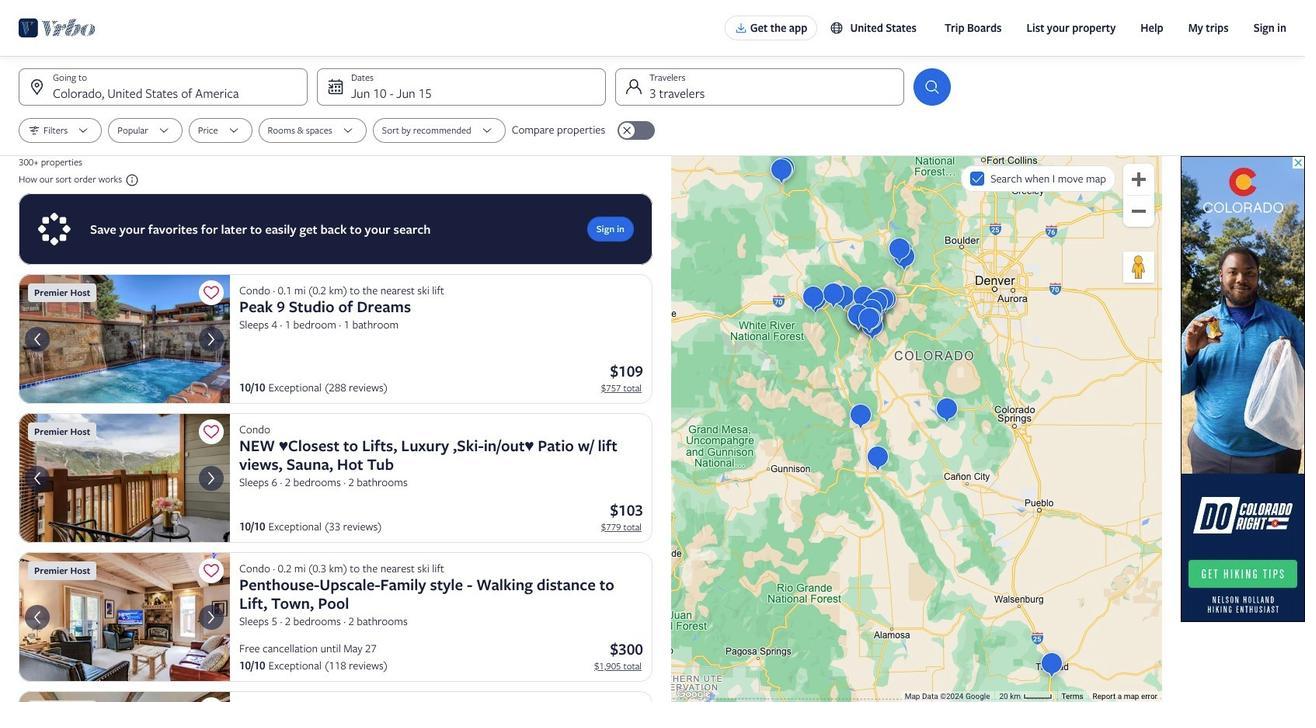 Task type: locate. For each thing, give the bounding box(es) containing it.
living room image
[[19, 552, 230, 682]]

show previous image for peak 9 studio of dreams image
[[28, 330, 47, 348]]

map region
[[671, 156, 1162, 702]]

show previous image for penthouse-upscale-family style -  walking distance to lift, town, pool image
[[28, 608, 47, 627]]

show next image for new ♥closest to lifts, luxury ,ski-in/out♥ patio w/ lift views, sauna, hot tub image
[[202, 469, 221, 487]]

show next image for penthouse-upscale-family style -  walking distance to lift, town, pool image
[[202, 608, 221, 627]]



Task type: vqa. For each thing, say whether or not it's contained in the screenshot.
Amazing View of Sky Chutes, Gondola and Center Village at Copper Mountain Resort image
yes



Task type: describe. For each thing, give the bounding box(es) containing it.
amazing view of sky chutes, gondola and center village at copper mountain resort image
[[19, 413, 230, 543]]

google image
[[675, 687, 712, 702]]

small image
[[830, 21, 844, 35]]

show next image for peak 9 studio of dreams image
[[202, 330, 221, 348]]

living area image
[[19, 691, 230, 702]]

small image
[[122, 173, 139, 187]]

experience the ultimate ski vacation at our rental in breckenridge. unwind in our private slope-side hot tub with panoramic mountain views and waterfalls after a long day and prior to heading one block over for a mouth watering dinner on main st. image
[[19, 274, 230, 404]]

vrbo logo image
[[19, 16, 96, 40]]

download the app button image
[[735, 22, 747, 34]]

search image
[[923, 78, 942, 96]]

show previous image for new ♥closest to lifts, luxury ,ski-in/out♥ patio w/ lift views, sauna, hot tub image
[[28, 469, 47, 487]]



